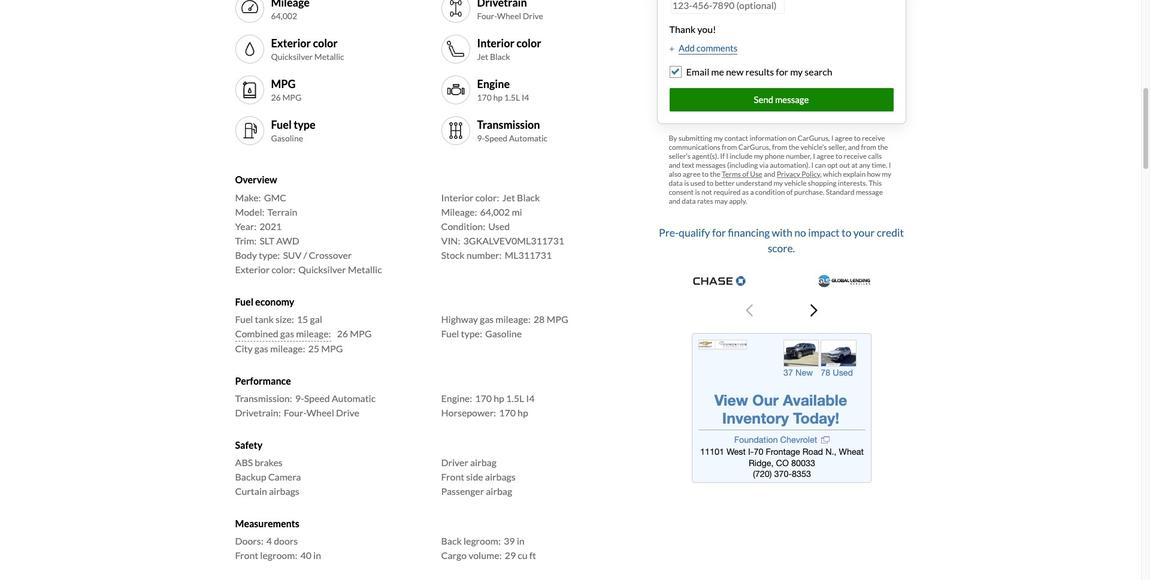 Task type: locate. For each thing, give the bounding box(es) containing it.
1 vertical spatial airbags
[[269, 486, 300, 497]]

1 vertical spatial in
[[313, 550, 321, 561]]

170 down engine
[[477, 92, 492, 103]]

0 horizontal spatial jet
[[477, 52, 489, 62]]

0 vertical spatial airbags
[[485, 471, 516, 483]]

i left can
[[812, 161, 814, 170]]

0 vertical spatial i4
[[522, 92, 529, 103]]

0 horizontal spatial for
[[713, 226, 726, 239]]

legroom:
[[464, 535, 501, 547], [260, 550, 298, 561]]

doors:
[[235, 535, 264, 547]]

drivetrain image
[[446, 0, 465, 18]]

abs brakes backup camera curtain airbags
[[235, 457, 301, 497]]

1 vertical spatial exterior
[[235, 264, 270, 275]]

text
[[682, 161, 695, 170]]

four- down "transmission:"
[[284, 407, 307, 418]]

black up mi
[[517, 192, 540, 203]]

0 vertical spatial gasoline
[[271, 133, 303, 143]]

0 horizontal spatial from
[[722, 143, 737, 152]]

9- right transmission image
[[477, 133, 485, 143]]

jet for color
[[477, 52, 489, 62]]

jet inside interior color: jet black mileage: 64,002 mi condition: used vin: 3gkalvev0ml311731 stock number: ml311731
[[503, 192, 515, 203]]

the up time.
[[878, 143, 889, 152]]

1 vertical spatial 1.5l
[[506, 393, 525, 404]]

2 horizontal spatial gas
[[480, 313, 494, 325]]

1 horizontal spatial of
[[787, 188, 793, 197]]

9- right "transmission:"
[[295, 393, 304, 404]]

fuel inside highway gas mileage: 28 mpg fuel type: gasoline
[[441, 328, 459, 339]]

15
[[297, 313, 308, 325]]

black for color
[[490, 52, 510, 62]]

1 vertical spatial wheel
[[307, 407, 334, 418]]

type: down slt
[[259, 249, 280, 261]]

agree up ,
[[817, 152, 835, 161]]

receive up calls
[[862, 134, 885, 143]]

seller,
[[829, 143, 847, 152]]

i right if
[[727, 152, 729, 161]]

back legroom: 39 in cargo volume: 29 cu ft
[[441, 535, 536, 561]]

fuel for economy
[[235, 296, 254, 307]]

exterior color image
[[240, 40, 259, 59]]

speed inside transmission: 9-speed automatic drivetrain: four-wheel drive
[[304, 393, 330, 404]]

receive up the explain
[[844, 152, 867, 161]]

0 horizontal spatial the
[[710, 170, 721, 179]]

me
[[712, 66, 725, 77]]

1 vertical spatial interior
[[441, 192, 474, 203]]

1 vertical spatial of
[[787, 188, 793, 197]]

wheel inside transmission: 9-speed automatic drivetrain: four-wheel drive
[[307, 407, 334, 418]]

black
[[490, 52, 510, 62], [517, 192, 540, 203]]

0 vertical spatial agree
[[835, 134, 853, 143]]

airbags right side
[[485, 471, 516, 483]]

0 vertical spatial automatic
[[509, 133, 548, 143]]

i4 for engine:
[[526, 393, 535, 404]]

slt
[[260, 235, 275, 246]]

fuel for type
[[271, 118, 292, 131]]

170 right horsepower:
[[499, 407, 516, 418]]

0 horizontal spatial type:
[[259, 249, 280, 261]]

my left search at the top right
[[791, 66, 803, 77]]

0 vertical spatial hp
[[494, 92, 503, 103]]

1 horizontal spatial color:
[[476, 192, 500, 203]]

pre-
[[659, 226, 679, 239]]

1.5l inside engine 170 hp 1.5l i4
[[504, 92, 520, 103]]

gas down 'combined'
[[255, 343, 269, 354]]

i right vehicle's
[[832, 134, 834, 143]]

search
[[805, 66, 833, 77]]

and right use
[[764, 170, 776, 179]]

mileage: left 28
[[496, 313, 531, 325]]

overview
[[235, 174, 277, 185]]

i4 for engine
[[522, 92, 529, 103]]

exterior right exterior color image
[[271, 36, 311, 50]]

1 horizontal spatial from
[[772, 143, 788, 152]]

0 horizontal spatial color:
[[272, 264, 295, 275]]

terms
[[722, 170, 741, 179]]

2 vertical spatial agree
[[683, 170, 701, 179]]

9- for transmission
[[477, 133, 485, 143]]

1 horizontal spatial color
[[517, 36, 542, 50]]

performance
[[235, 375, 291, 386]]

, which explain how my data is used to better understand my vehicle shopping interests. this consent is not required as a condition of purchase. standard message and data rates may apply.
[[669, 170, 892, 206]]

airbags inside 'driver airbag front side airbags passenger airbag'
[[485, 471, 516, 483]]

interior up 'mileage:'
[[441, 192, 474, 203]]

mileage: down gal at the left
[[296, 328, 331, 339]]

1 vertical spatial black
[[517, 192, 540, 203]]

is left not
[[695, 188, 700, 197]]

suv
[[283, 249, 302, 261]]

hp inside engine 170 hp 1.5l i4
[[494, 92, 503, 103]]

to inside pre-qualify for financing with no impact to your credit score.
[[842, 226, 852, 239]]

quicksilver inside exterior color quicksilver metallic
[[271, 52, 313, 62]]

1 vertical spatial drive
[[336, 407, 360, 418]]

impact
[[809, 226, 840, 239]]

3gkalvev0ml311731
[[464, 235, 565, 246]]

170 for engine
[[477, 92, 492, 103]]

i4 inside engine: 170 hp 1.5l i4 horsepower: 170 hp
[[526, 393, 535, 404]]

(including
[[728, 161, 758, 170]]

170 up horsepower:
[[475, 393, 492, 404]]

mpg
[[271, 77, 296, 90], [283, 92, 302, 103], [547, 313, 569, 325], [350, 328, 372, 339], [321, 343, 343, 354]]

0 vertical spatial speed
[[485, 133, 508, 143]]

to right used
[[707, 179, 714, 188]]

fuel
[[271, 118, 292, 131], [235, 296, 254, 307], [235, 313, 253, 325], [441, 328, 459, 339]]

automatic inside transmission 9-speed automatic
[[509, 133, 548, 143]]

fuel left 'economy'
[[235, 296, 254, 307]]

front inside doors: 4 doors front legroom: 40 in
[[235, 550, 258, 561]]

cargurus, right on
[[798, 134, 830, 143]]

speed down transmission
[[485, 133, 508, 143]]

jet inside interior color jet black
[[477, 52, 489, 62]]

of left use
[[743, 170, 749, 179]]

hp for engine:
[[494, 393, 505, 404]]

for inside pre-qualify for financing with no impact to your credit score.
[[713, 226, 726, 239]]

from left on
[[772, 143, 788, 152]]

condition
[[756, 188, 785, 197]]

engine:
[[441, 393, 472, 404]]

quicksilver down crossover
[[298, 264, 346, 275]]

0 vertical spatial 64,002
[[271, 11, 297, 21]]

0 vertical spatial gas
[[480, 313, 494, 325]]

make: gmc model: terrain year: 2021 trim: slt awd body type: suv / crossover exterior color: quicksilver metallic
[[235, 192, 382, 275]]

i
[[832, 134, 834, 143], [727, 152, 729, 161], [813, 152, 816, 161], [812, 161, 814, 170], [889, 161, 892, 170]]

jet right the interior color image
[[477, 52, 489, 62]]

exterior inside make: gmc model: terrain year: 2021 trim: slt awd body type: suv / crossover exterior color: quicksilver metallic
[[235, 264, 270, 275]]

credit
[[877, 226, 904, 239]]

color inside exterior color quicksilver metallic
[[313, 36, 338, 50]]

1.5l for engine
[[504, 92, 520, 103]]

doors: 4 doors front legroom: 40 in
[[235, 535, 321, 561]]

1.5l inside engine: 170 hp 1.5l i4 horsepower: 170 hp
[[506, 393, 525, 404]]

you!
[[698, 23, 717, 35]]

from up any
[[862, 143, 877, 152]]

abs
[[235, 457, 253, 468]]

type: inside make: gmc model: terrain year: 2021 trim: slt awd body type: suv / crossover exterior color: quicksilver metallic
[[259, 249, 280, 261]]

and down also
[[669, 197, 681, 206]]

mileage: left 25
[[270, 343, 305, 354]]

transmission image
[[446, 121, 465, 141]]

1 horizontal spatial interior
[[477, 36, 515, 50]]

back
[[441, 535, 462, 547]]

fuel left type
[[271, 118, 292, 131]]

airbag
[[470, 457, 497, 468], [486, 486, 513, 497]]

hp down engine
[[494, 92, 503, 103]]

0 horizontal spatial four-
[[284, 407, 307, 418]]

airbags down camera
[[269, 486, 300, 497]]

message inside button
[[776, 94, 809, 105]]

of down privacy
[[787, 188, 793, 197]]

in inside doors: 4 doors front legroom: 40 in
[[313, 550, 321, 561]]

four- right "drivetrain" icon at the left top
[[477, 11, 497, 21]]

fuel up 'combined'
[[235, 313, 253, 325]]

year:
[[235, 220, 257, 232]]

0 vertical spatial 9-
[[477, 133, 485, 143]]

1.5l for engine:
[[506, 393, 525, 404]]

submitting
[[679, 134, 713, 143]]

1 vertical spatial speed
[[304, 393, 330, 404]]

1 vertical spatial gasoline
[[485, 328, 522, 339]]

26 inside mpg 26 mpg
[[271, 92, 281, 103]]

1 horizontal spatial black
[[517, 192, 540, 203]]

speed for transmission
[[485, 133, 508, 143]]

curtain
[[235, 486, 267, 497]]

black inside interior color: jet black mileage: 64,002 mi condition: used vin: 3gkalvev0ml311731 stock number: ml311731
[[517, 192, 540, 203]]

color for exterior color
[[313, 36, 338, 50]]

data left rates
[[682, 197, 696, 206]]

to right seller, in the right top of the page
[[854, 134, 861, 143]]

quicksilver up mpg 26 mpg
[[271, 52, 313, 62]]

2 horizontal spatial the
[[878, 143, 889, 152]]

0 horizontal spatial front
[[235, 550, 258, 561]]

to inside , which explain how my data is used to better understand my vehicle shopping interests. this consent is not required as a condition of purchase. standard message and data rates may apply.
[[707, 179, 714, 188]]

fuel down "highway"
[[441, 328, 459, 339]]

speed inside transmission 9-speed automatic
[[485, 133, 508, 143]]

to
[[854, 134, 861, 143], [836, 152, 843, 161], [702, 170, 709, 179], [707, 179, 714, 188], [842, 226, 852, 239]]

color: inside interior color: jet black mileage: 64,002 mi condition: used vin: 3gkalvev0ml311731 stock number: ml311731
[[476, 192, 500, 203]]

city
[[235, 343, 253, 354]]

/
[[304, 249, 307, 261]]

front down doors: on the left bottom of the page
[[235, 550, 258, 561]]

1 horizontal spatial type:
[[461, 328, 482, 339]]

engine image
[[446, 81, 465, 100]]

agree up out
[[835, 134, 853, 143]]

1.5l
[[504, 92, 520, 103], [506, 393, 525, 404]]

message right send
[[776, 94, 809, 105]]

0 horizontal spatial airbags
[[269, 486, 300, 497]]

used
[[691, 179, 706, 188]]

1 vertical spatial front
[[235, 550, 258, 561]]

policy
[[802, 170, 821, 179]]

exterior
[[271, 36, 311, 50], [235, 264, 270, 275]]

0 horizontal spatial metallic
[[315, 52, 344, 62]]

1 horizontal spatial automatic
[[509, 133, 548, 143]]

1.5l right engine:
[[506, 393, 525, 404]]

airbags inside abs brakes backup camera curtain airbags
[[269, 486, 300, 497]]

the
[[789, 143, 800, 152], [878, 143, 889, 152], [710, 170, 721, 179]]

0 vertical spatial legroom:
[[464, 535, 501, 547]]

9- inside transmission 9-speed automatic
[[477, 133, 485, 143]]

0 vertical spatial 26
[[271, 92, 281, 103]]

1.5l down engine
[[504, 92, 520, 103]]

purchase.
[[795, 188, 825, 197]]

fuel inside "fuel tank size: 15 gal combined gas mileage: 26 mpg city gas mileage: 25 mpg"
[[235, 313, 253, 325]]

legroom: up volume:
[[464, 535, 501, 547]]

0 horizontal spatial wheel
[[307, 407, 334, 418]]

1 horizontal spatial metallic
[[348, 264, 382, 275]]

0 vertical spatial front
[[441, 471, 465, 483]]

1 vertical spatial for
[[713, 226, 726, 239]]

i4
[[522, 92, 529, 103], [526, 393, 535, 404]]

1 vertical spatial 170
[[475, 393, 492, 404]]

engine
[[477, 77, 510, 90]]

1 horizontal spatial for
[[776, 66, 789, 77]]

is left used
[[685, 179, 689, 188]]

can
[[815, 161, 826, 170]]

interior inside interior color: jet black mileage: 64,002 mi condition: used vin: 3gkalvev0ml311731 stock number: ml311731
[[441, 192, 474, 203]]

0 horizontal spatial cargurus,
[[739, 143, 771, 152]]

64,002 up the used
[[480, 206, 510, 217]]

0 horizontal spatial gasoline
[[271, 133, 303, 143]]

to left your
[[842, 226, 852, 239]]

transmission:
[[235, 393, 292, 404]]

vin:
[[441, 235, 461, 246]]

1 horizontal spatial front
[[441, 471, 465, 483]]

the left terms
[[710, 170, 721, 179]]

mileage: inside highway gas mileage: 28 mpg fuel type: gasoline
[[496, 313, 531, 325]]

mileage image
[[240, 0, 259, 18]]

64,002 right mileage icon
[[271, 11, 297, 21]]

0 vertical spatial metallic
[[315, 52, 344, 62]]

type: down "highway"
[[461, 328, 482, 339]]

gas inside highway gas mileage: 28 mpg fuel type: gasoline
[[480, 313, 494, 325]]

type: inside highway gas mileage: 28 mpg fuel type: gasoline
[[461, 328, 482, 339]]

color: down suv
[[272, 264, 295, 275]]

by submitting my contact information on cargurus, i agree to receive communications from cargurus, from the vehicle's seller, and from the seller's agent(s). if i include my phone number, i agree to receive calls and text messages (including via automation). i can opt out at any time. i also agree to the
[[669, 134, 892, 179]]

in right the 39
[[517, 535, 525, 547]]

the up automation).
[[789, 143, 800, 152]]

message down how
[[856, 188, 883, 197]]

drive
[[523, 11, 544, 21], [336, 407, 360, 418]]

color inside interior color jet black
[[517, 36, 542, 50]]

of inside , which explain how my data is used to better understand my vehicle shopping interests. this consent is not required as a condition of purchase. standard message and data rates may apply.
[[787, 188, 793, 197]]

for right results
[[776, 66, 789, 77]]

9-
[[477, 133, 485, 143], [295, 393, 304, 404]]

black up engine
[[490, 52, 510, 62]]

color: up the used
[[476, 192, 500, 203]]

automatic inside transmission: 9-speed automatic drivetrain: four-wheel drive
[[332, 393, 376, 404]]

four-
[[477, 11, 497, 21], [284, 407, 307, 418]]

make:
[[235, 192, 261, 203]]

data down text
[[669, 179, 683, 188]]

interior down four-wheel drive
[[477, 36, 515, 50]]

170 inside engine 170 hp 1.5l i4
[[477, 92, 492, 103]]

1 vertical spatial airbag
[[486, 486, 513, 497]]

2021
[[260, 220, 282, 232]]

0 horizontal spatial gas
[[255, 343, 269, 354]]

0 vertical spatial 1.5l
[[504, 92, 520, 103]]

is
[[685, 179, 689, 188], [695, 188, 700, 197]]

1 horizontal spatial 26
[[337, 328, 348, 339]]

comments
[[697, 42, 738, 53]]

send
[[754, 94, 774, 105]]

1 horizontal spatial legroom:
[[464, 535, 501, 547]]

from up (including
[[722, 143, 737, 152]]

front down driver
[[441, 471, 465, 483]]

body
[[235, 249, 257, 261]]

0 vertical spatial color:
[[476, 192, 500, 203]]

fuel for tank
[[235, 313, 253, 325]]

0 horizontal spatial drive
[[336, 407, 360, 418]]

cargurus,
[[798, 134, 830, 143], [739, 143, 771, 152]]

safety
[[235, 439, 263, 451]]

64,002 inside interior color: jet black mileage: 64,002 mi condition: used vin: 3gkalvev0ml311731 stock number: ml311731
[[480, 206, 510, 217]]

hp for engine
[[494, 92, 503, 103]]

0 horizontal spatial 64,002
[[271, 11, 297, 21]]

mileage:
[[496, 313, 531, 325], [296, 328, 331, 339], [270, 343, 305, 354]]

0 vertical spatial for
[[776, 66, 789, 77]]

fuel inside fuel type gasoline
[[271, 118, 292, 131]]

metallic inside make: gmc model: terrain year: 2021 trim: slt awd body type: suv / crossover exterior color: quicksilver metallic
[[348, 264, 382, 275]]

color for interior color
[[517, 36, 542, 50]]

speed down 25
[[304, 393, 330, 404]]

in right the 40 at the bottom of the page
[[313, 550, 321, 561]]

0 vertical spatial interior
[[477, 36, 515, 50]]

agent(s).
[[692, 152, 719, 161]]

quicksilver
[[271, 52, 313, 62], [298, 264, 346, 275]]

64,002
[[271, 11, 297, 21], [480, 206, 510, 217]]

1 vertical spatial message
[[856, 188, 883, 197]]

0 vertical spatial jet
[[477, 52, 489, 62]]

airbag up side
[[470, 457, 497, 468]]

1 vertical spatial legroom:
[[260, 550, 298, 561]]

0 vertical spatial airbag
[[470, 457, 497, 468]]

gas down size:
[[280, 328, 294, 339]]

metallic
[[315, 52, 344, 62], [348, 264, 382, 275]]

how
[[867, 170, 881, 179]]

interior inside interior color jet black
[[477, 36, 515, 50]]

26
[[271, 92, 281, 103], [337, 328, 348, 339]]

2 horizontal spatial from
[[862, 143, 877, 152]]

0 vertical spatial exterior
[[271, 36, 311, 50]]

for right qualify
[[713, 226, 726, 239]]

cargurus, up the "via"
[[739, 143, 771, 152]]

airbag right passenger
[[486, 486, 513, 497]]

0 horizontal spatial speed
[[304, 393, 330, 404]]

0 vertical spatial black
[[490, 52, 510, 62]]

this
[[869, 179, 882, 188]]

exterior down body
[[235, 264, 270, 275]]

9- inside transmission: 9-speed automatic drivetrain: four-wheel drive
[[295, 393, 304, 404]]

black inside interior color jet black
[[490, 52, 510, 62]]

front inside 'driver airbag front side airbags passenger airbag'
[[441, 471, 465, 483]]

39
[[504, 535, 515, 547]]

brakes
[[255, 457, 283, 468]]

1 horizontal spatial exterior
[[271, 36, 311, 50]]

1 horizontal spatial message
[[856, 188, 883, 197]]

speed
[[485, 133, 508, 143], [304, 393, 330, 404]]

speed for transmission:
[[304, 393, 330, 404]]

terms of use and privacy policy
[[722, 170, 821, 179]]

0 horizontal spatial color
[[313, 36, 338, 50]]

1 vertical spatial 9-
[[295, 393, 304, 404]]

transmission 9-speed automatic
[[477, 118, 548, 143]]

time.
[[872, 161, 888, 170]]

1 horizontal spatial gas
[[280, 328, 294, 339]]

1 vertical spatial jet
[[503, 192, 515, 203]]

agree right also
[[683, 170, 701, 179]]

legroom: down doors
[[260, 550, 298, 561]]

mpg 26 mpg
[[271, 77, 302, 103]]

jet up mi
[[503, 192, 515, 203]]

in inside back legroom: 39 in cargo volume: 29 cu ft
[[517, 535, 525, 547]]

chevron left image
[[746, 303, 753, 317]]

my left contact
[[714, 134, 724, 143]]

0 horizontal spatial exterior
[[235, 264, 270, 275]]

hp up horsepower:
[[494, 393, 505, 404]]

2 color from the left
[[517, 36, 542, 50]]

1 vertical spatial type:
[[461, 328, 482, 339]]

0 horizontal spatial 9-
[[295, 393, 304, 404]]

0 vertical spatial drive
[[523, 11, 544, 21]]

hp right horsepower:
[[518, 407, 528, 418]]

1 color from the left
[[313, 36, 338, 50]]

interior color image
[[446, 40, 465, 59]]

combined
[[235, 328, 279, 339]]

i4 inside engine 170 hp 1.5l i4
[[522, 92, 529, 103]]

1 horizontal spatial airbags
[[485, 471, 516, 483]]

0 horizontal spatial message
[[776, 94, 809, 105]]

1 horizontal spatial wheel
[[497, 11, 521, 21]]

use
[[751, 170, 763, 179]]

for
[[776, 66, 789, 77], [713, 226, 726, 239]]

qualify
[[679, 226, 711, 239]]

0 horizontal spatial black
[[490, 52, 510, 62]]

0 horizontal spatial legroom:
[[260, 550, 298, 561]]

pre-qualify for financing with no impact to your credit score.
[[659, 226, 904, 255]]

gas right "highway"
[[480, 313, 494, 325]]



Task type: describe. For each thing, give the bounding box(es) containing it.
gasoline inside highway gas mileage: 28 mpg fuel type: gasoline
[[485, 328, 522, 339]]

plus image
[[670, 46, 674, 52]]

drive inside transmission: 9-speed automatic drivetrain: four-wheel drive
[[336, 407, 360, 418]]

backup
[[235, 471, 266, 483]]

messages
[[696, 161, 726, 170]]

seller's
[[669, 152, 691, 161]]

four- inside transmission: 9-speed automatic drivetrain: four-wheel drive
[[284, 407, 307, 418]]

26 inside "fuel tank size: 15 gal combined gas mileage: 26 mpg city gas mileage: 25 mpg"
[[337, 328, 348, 339]]

0 vertical spatial wheel
[[497, 11, 521, 21]]

mileage:
[[441, 206, 477, 217]]

legroom: inside back legroom: 39 in cargo volume: 29 cu ft
[[464, 535, 501, 547]]

1 horizontal spatial is
[[695, 188, 700, 197]]

29
[[505, 550, 516, 561]]

25
[[308, 343, 320, 354]]

and right seller, in the right top of the page
[[848, 143, 860, 152]]

and left text
[[669, 161, 681, 170]]

include
[[730, 152, 753, 161]]

0 vertical spatial data
[[669, 179, 683, 188]]

to down agent(s).
[[702, 170, 709, 179]]

new
[[726, 66, 744, 77]]

ml311731
[[505, 249, 552, 261]]

40
[[301, 550, 312, 561]]

1 vertical spatial gas
[[280, 328, 294, 339]]

understand
[[736, 179, 773, 188]]

chevron right image
[[811, 303, 818, 317]]

2 vertical spatial mileage:
[[270, 343, 305, 354]]

3 from from the left
[[862, 143, 877, 152]]

consent
[[669, 188, 694, 197]]

ft
[[530, 550, 536, 561]]

fuel tank size: 15 gal combined gas mileage: 26 mpg city gas mileage: 25 mpg
[[235, 313, 372, 354]]

pre-qualify for financing with no impact to your credit score. button
[[657, 220, 906, 328]]

legroom: inside doors: 4 doors front legroom: 40 in
[[260, 550, 298, 561]]

jet for color:
[[503, 192, 515, 203]]

explain
[[844, 170, 866, 179]]

1 from from the left
[[722, 143, 737, 152]]

tank
[[255, 313, 274, 325]]

add
[[679, 42, 695, 53]]

passenger
[[441, 486, 484, 497]]

transmission: 9-speed automatic drivetrain: four-wheel drive
[[235, 393, 376, 418]]

1 vertical spatial receive
[[844, 152, 867, 161]]

if
[[721, 152, 725, 161]]

0 horizontal spatial of
[[743, 170, 749, 179]]

4
[[267, 535, 272, 547]]

apply.
[[729, 197, 748, 206]]

financing
[[728, 226, 770, 239]]

1 vertical spatial data
[[682, 197, 696, 206]]

privacy policy link
[[777, 170, 821, 179]]

calls
[[869, 152, 882, 161]]

my left vehicle
[[774, 179, 783, 188]]

1 horizontal spatial four-
[[477, 11, 497, 21]]

automatic for transmission:
[[332, 393, 376, 404]]

black for color:
[[517, 192, 540, 203]]

0 horizontal spatial is
[[685, 179, 689, 188]]

model:
[[235, 206, 265, 217]]

add comments button
[[670, 41, 738, 55]]

email
[[687, 66, 710, 77]]

contact
[[725, 134, 749, 143]]

message inside , which explain how my data is used to better understand my vehicle shopping interests. this consent is not required as a condition of purchase. standard message and data rates may apply.
[[856, 188, 883, 197]]

and inside , which explain how my data is used to better understand my vehicle shopping interests. this consent is not required as a condition of purchase. standard message and data rates may apply.
[[669, 197, 681, 206]]

no
[[795, 226, 807, 239]]

2 vertical spatial gas
[[255, 343, 269, 354]]

via
[[760, 161, 769, 170]]

interior for color:
[[441, 192, 474, 203]]

,
[[821, 170, 822, 179]]

as
[[742, 188, 749, 197]]

doors
[[274, 535, 298, 547]]

1 horizontal spatial drive
[[523, 11, 544, 21]]

fuel type gasoline
[[271, 118, 316, 143]]

with
[[772, 226, 793, 239]]

0 horizontal spatial agree
[[683, 170, 701, 179]]

privacy
[[777, 170, 801, 179]]

1 horizontal spatial agree
[[817, 152, 835, 161]]

phone
[[765, 152, 785, 161]]

i right number,
[[813, 152, 816, 161]]

score.
[[768, 242, 796, 255]]

2 vertical spatial hp
[[518, 407, 528, 418]]

advertisement region
[[692, 333, 872, 483]]

metallic inside exterior color quicksilver metallic
[[315, 52, 344, 62]]

my left the 'phone'
[[754, 152, 764, 161]]

thank you!
[[670, 23, 717, 35]]

not
[[702, 188, 712, 197]]

0 vertical spatial receive
[[862, 134, 885, 143]]

vehicle's
[[801, 143, 827, 152]]

automatic for transmission
[[509, 133, 548, 143]]

economy
[[255, 296, 294, 307]]

to left at on the top of page
[[836, 152, 843, 161]]

9- for transmission:
[[295, 393, 304, 404]]

quicksilver inside make: gmc model: terrain year: 2021 trim: slt awd body type: suv / crossover exterior color: quicksilver metallic
[[298, 264, 346, 275]]

1 horizontal spatial the
[[789, 143, 800, 152]]

fuel type image
[[240, 121, 259, 141]]

gasoline inside fuel type gasoline
[[271, 133, 303, 143]]

rates
[[698, 197, 714, 206]]

camera
[[268, 471, 301, 483]]

crossover
[[309, 249, 352, 261]]

results
[[746, 66, 774, 77]]

mpg image
[[240, 81, 259, 100]]

2 horizontal spatial agree
[[835, 134, 853, 143]]

2 vertical spatial 170
[[499, 407, 516, 418]]

1 vertical spatial mileage:
[[296, 328, 331, 339]]

interior for color
[[477, 36, 515, 50]]

horsepower:
[[441, 407, 496, 418]]

Phone (optional) telephone field
[[671, 0, 785, 14]]

opt
[[828, 161, 838, 170]]

drivetrain:
[[235, 407, 281, 418]]

engine 170 hp 1.5l i4
[[477, 77, 529, 103]]

interior color jet black
[[477, 36, 542, 62]]

any
[[860, 161, 871, 170]]

my right how
[[882, 170, 892, 179]]

interests.
[[838, 179, 868, 188]]

thank
[[670, 23, 696, 35]]

170 for engine:
[[475, 393, 492, 404]]

add comments
[[679, 42, 738, 53]]

mpg inside highway gas mileage: 28 mpg fuel type: gasoline
[[547, 313, 569, 325]]

used
[[489, 220, 510, 232]]

which
[[824, 170, 842, 179]]

exterior inside exterior color quicksilver metallic
[[271, 36, 311, 50]]

awd
[[276, 235, 300, 246]]

highway gas mileage: 28 mpg fuel type: gasoline
[[441, 313, 569, 339]]

stock
[[441, 249, 465, 261]]

1 horizontal spatial cargurus,
[[798, 134, 830, 143]]

driver
[[441, 457, 469, 468]]

condition:
[[441, 220, 486, 232]]

size:
[[276, 313, 294, 325]]

terms of use link
[[722, 170, 763, 179]]

cargo
[[441, 550, 467, 561]]

required
[[714, 188, 741, 197]]

color: inside make: gmc model: terrain year: 2021 trim: slt awd body type: suv / crossover exterior color: quicksilver metallic
[[272, 264, 295, 275]]

2 from from the left
[[772, 143, 788, 152]]

i right time.
[[889, 161, 892, 170]]

automation).
[[770, 161, 810, 170]]

trim:
[[235, 235, 257, 246]]

by
[[669, 134, 677, 143]]



Task type: vqa. For each thing, say whether or not it's contained in the screenshot.
the submitting
yes



